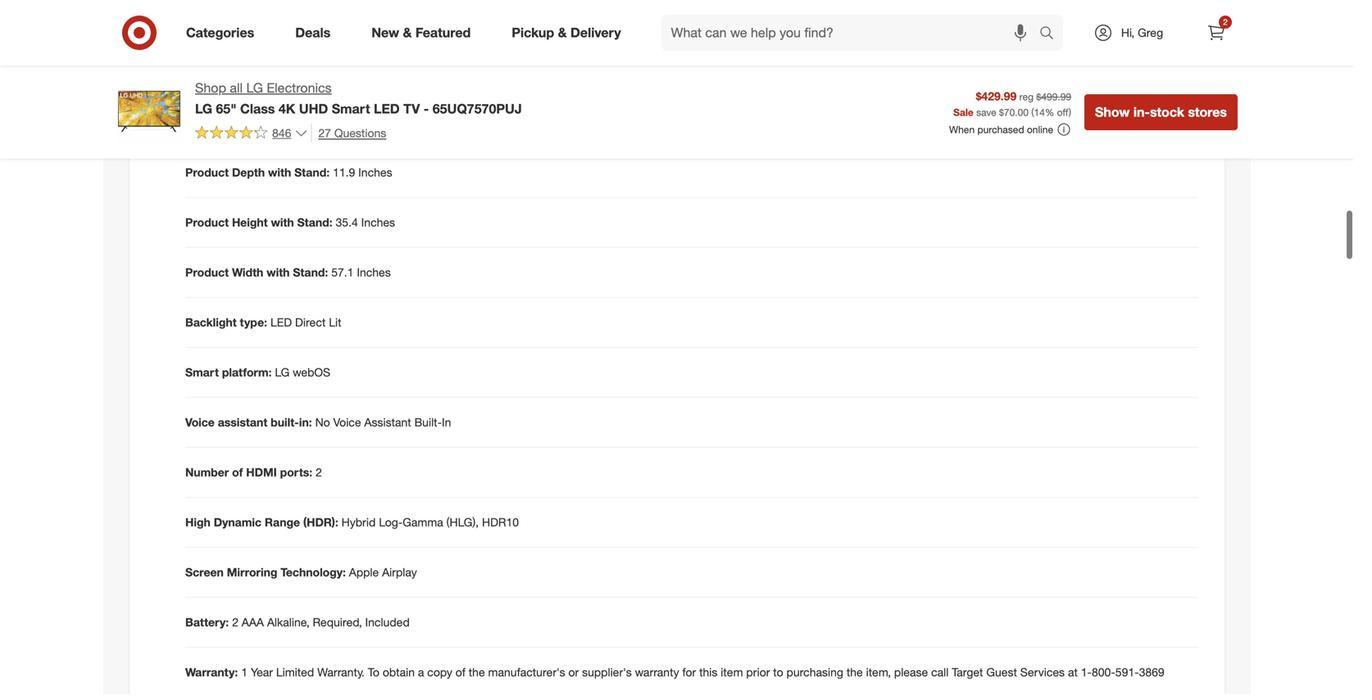 Task type: describe. For each thing, give the bounding box(es) containing it.
included
[[365, 615, 410, 629]]

delivery
[[570, 25, 621, 41]]

purchased
[[977, 123, 1024, 136]]

vesa
[[185, 115, 215, 130]]

class
[[240, 101, 275, 117]]

800-
[[1092, 665, 1115, 679]]

backlight type: led direct lit
[[185, 315, 341, 330]]

stand
[[185, 15, 217, 30]]

846
[[272, 126, 291, 140]]

65"
[[216, 101, 237, 117]]

hi,
[[1121, 25, 1135, 40]]

number
[[185, 465, 229, 479]]

warranty
[[635, 665, 679, 679]]

target
[[952, 665, 983, 679]]

inches right the 48.9
[[284, 15, 318, 30]]

built-
[[414, 415, 442, 430]]

aaa
[[242, 615, 264, 629]]

please
[[894, 665, 928, 679]]

0 vertical spatial apple
[[463, 65, 493, 80]]

2 voice from the left
[[333, 415, 361, 430]]

& for pickup
[[558, 25, 567, 41]]

What can we help you find? suggestions appear below search field
[[661, 15, 1043, 51]]

services
[[1020, 665, 1065, 679]]

to
[[368, 665, 379, 679]]

greg
[[1138, 25, 1163, 40]]

alkaline,
[[267, 615, 310, 629]]

48.9
[[258, 15, 281, 30]]

stock
[[1150, 104, 1184, 120]]

pickup & delivery
[[512, 25, 621, 41]]

netflix,
[[282, 65, 317, 80]]

categories link
[[172, 15, 275, 51]]

1-
[[1081, 665, 1092, 679]]

0 horizontal spatial smart
[[185, 365, 219, 380]]

stand: for product height with stand:
[[297, 215, 332, 230]]

deals link
[[281, 15, 351, 51]]

categories
[[186, 25, 254, 41]]

height
[[232, 215, 268, 230]]

65uq7570puj
[[433, 101, 522, 117]]

hdr10
[[482, 515, 519, 529]]

range
[[265, 515, 300, 529]]

voice assistant built-in: no voice assistant built-in
[[185, 415, 451, 430]]

lit
[[329, 315, 341, 330]]

2 the from the left
[[847, 665, 863, 679]]

tv
[[403, 101, 420, 117]]

)
[[1069, 106, 1071, 118]]

lg right all
[[246, 80, 263, 96]]

inches for 57.1 inches
[[357, 265, 391, 280]]

high dynamic range (hdr): hybrid log-gamma (hlg), hdr10
[[185, 515, 519, 529]]

1 the from the left
[[469, 665, 485, 679]]

0 horizontal spatial led
[[270, 315, 292, 330]]

product for product height with stand: 35.4 inches
[[185, 215, 229, 230]]

led inside shop all lg electronics lg 65" class 4k uhd smart led tv - 65uq7570puj
[[374, 101, 400, 117]]

4k
[[279, 101, 295, 117]]

amazon
[[524, 65, 566, 80]]

guest
[[986, 665, 1017, 679]]

disney+,
[[369, 65, 413, 80]]

a
[[418, 665, 424, 679]]

gamma
[[403, 515, 443, 529]]

item,
[[866, 665, 891, 679]]

in
[[442, 415, 451, 430]]

%
[[1045, 106, 1054, 118]]

warranty.
[[317, 665, 365, 679]]

off
[[1057, 106, 1069, 118]]

vesa mounting standard: 300x300
[[185, 115, 374, 130]]

number of hdmi ports: 2
[[185, 465, 322, 479]]

item
[[721, 665, 743, 679]]

2 vertical spatial 2
[[232, 615, 238, 629]]

deals
[[295, 25, 331, 41]]

reg
[[1019, 91, 1034, 103]]

smart inside shop all lg electronics lg 65" class 4k uhd smart led tv - 65uq7570puj
[[332, 101, 370, 117]]

$499.99
[[1036, 91, 1071, 103]]

with for depth
[[268, 165, 291, 180]]

call
[[931, 665, 949, 679]]

pickup & delivery link
[[498, 15, 641, 51]]

high
[[185, 515, 211, 529]]

show
[[1095, 104, 1130, 120]]

show in-stock stores button
[[1084, 94, 1238, 130]]

platform:
[[222, 365, 272, 380]]

product for product width with stand: 57.1 inches
[[185, 265, 229, 280]]

with for height
[[271, 215, 294, 230]]

lg left webos
[[275, 365, 289, 380]]

uhd
[[299, 101, 328, 117]]

sling
[[417, 65, 442, 80]]

$429.99 reg $499.99 sale save $ 70.00 ( 14 % off )
[[953, 89, 1071, 118]]

max,
[[604, 65, 628, 80]]

ports:
[[280, 465, 312, 479]]

lg down the "shop"
[[195, 101, 212, 117]]

battery:
[[185, 615, 229, 629]]

required,
[[313, 615, 362, 629]]



Task type: locate. For each thing, give the bounding box(es) containing it.
& for new
[[403, 25, 412, 41]]

when purchased online
[[949, 123, 1053, 136]]

0 vertical spatial led
[[374, 101, 400, 117]]

tv+,
[[497, 65, 521, 80]]

stores
[[1188, 104, 1227, 120]]

1 & from the left
[[403, 25, 412, 41]]

1 vertical spatial stand:
[[297, 215, 332, 230]]

in:
[[299, 415, 312, 430]]

hybrid
[[341, 515, 376, 529]]

2 left aaa on the bottom left of page
[[232, 615, 238, 629]]

1 vertical spatial led
[[270, 315, 292, 330]]

the
[[469, 665, 485, 679], [847, 665, 863, 679]]

product left depth
[[185, 165, 229, 180]]

stand: for product depth with stand:
[[294, 165, 330, 180]]

new & featured link
[[358, 15, 491, 51]]

& right pickup
[[558, 25, 567, 41]]

0 horizontal spatial of
[[232, 465, 243, 479]]

(hdr):
[[303, 515, 338, 529]]

screen
[[185, 565, 224, 579]]

2 horizontal spatial 2
[[1223, 17, 1228, 27]]

the right copy
[[469, 665, 485, 679]]

14
[[1034, 106, 1045, 118]]

width:
[[220, 15, 255, 30]]

voice left assistant
[[185, 415, 215, 430]]

0 vertical spatial 2
[[1223, 17, 1228, 27]]

supplier's
[[582, 665, 632, 679]]

0 horizontal spatial the
[[469, 665, 485, 679]]

voice
[[185, 415, 215, 430], [333, 415, 361, 430]]

for
[[682, 665, 696, 679]]

limited
[[276, 665, 314, 679]]

&
[[403, 25, 412, 41], [558, 25, 567, 41]]

channels,
[[649, 65, 700, 80]]

apple left airplay
[[349, 565, 379, 579]]

inches for 35.4 inches
[[361, 215, 395, 230]]

& inside 'link'
[[558, 25, 567, 41]]

& right new
[[403, 25, 412, 41]]

1 vertical spatial apple
[[349, 565, 379, 579]]

0 horizontal spatial &
[[403, 25, 412, 41]]

type:
[[240, 315, 267, 330]]

2 product from the top
[[185, 215, 229, 230]]

$
[[999, 106, 1004, 118]]

warranty:
[[185, 665, 238, 679]]

online
[[1027, 123, 1053, 136]]

1 horizontal spatial led
[[374, 101, 400, 117]]

11.9
[[333, 165, 355, 180]]

warranty: 1 year limited warranty. to obtain a copy of the manufacturer's or supplier's warranty for this item prior to purchasing the item, please call target guest services at 1-800-591-3869
[[185, 665, 1164, 679]]

of right copy
[[456, 665, 465, 679]]

1 vertical spatial of
[[456, 665, 465, 679]]

smart left platform:
[[185, 365, 219, 380]]

1 horizontal spatial voice
[[333, 415, 361, 430]]

in-
[[1133, 104, 1150, 120]]

built-
[[271, 415, 299, 430]]

with right the height
[[271, 215, 294, 230]]

1 horizontal spatial of
[[456, 665, 465, 679]]

product left the height
[[185, 215, 229, 230]]

lg right max,
[[632, 65, 646, 80]]

image of lg 65" class 4k uhd smart led tv - 65uq7570puj image
[[116, 79, 182, 144]]

year
[[251, 665, 273, 679]]

sale
[[953, 106, 974, 118]]

0 horizontal spatial apple
[[349, 565, 379, 579]]

with right depth
[[268, 165, 291, 180]]

depth
[[232, 165, 265, 180]]

hi, greg
[[1121, 25, 1163, 40]]

inches right 57.1
[[357, 265, 391, 280]]

1 horizontal spatial the
[[847, 665, 863, 679]]

stand: left 35.4
[[297, 215, 332, 230]]

width
[[232, 265, 263, 280]]

shop
[[195, 80, 226, 96]]

1 horizontal spatial apple
[[463, 65, 493, 80]]

hdmi
[[246, 465, 277, 479]]

stand: left 11.9
[[294, 165, 330, 180]]

webos
[[293, 365, 330, 380]]

tv,
[[445, 65, 460, 80]]

inches for 11.9 inches
[[358, 165, 392, 180]]

with
[[268, 165, 291, 180], [271, 215, 294, 230], [267, 265, 290, 280]]

0 vertical spatial smart
[[332, 101, 370, 117]]

or
[[568, 665, 579, 679]]

direct
[[295, 315, 326, 330]]

apple
[[463, 65, 493, 80], [349, 565, 379, 579]]

0 vertical spatial with
[[268, 165, 291, 180]]

the left item,
[[847, 665, 863, 679]]

2
[[1223, 17, 1228, 27], [316, 465, 322, 479], [232, 615, 238, 629]]

mirroring
[[227, 565, 277, 579]]

technology:
[[281, 565, 346, 579]]

1 horizontal spatial smart
[[332, 101, 370, 117]]

with:
[[251, 65, 279, 80]]

video,
[[569, 65, 600, 80]]

1 horizontal spatial &
[[558, 25, 567, 41]]

of left hdmi
[[232, 465, 243, 479]]

(
[[1031, 106, 1034, 118]]

1 vertical spatial 2
[[316, 465, 322, 479]]

questions
[[334, 126, 386, 140]]

with right "width"
[[267, 265, 290, 280]]

voice right no
[[333, 415, 361, 430]]

standard:
[[273, 115, 327, 130]]

57.1
[[331, 265, 354, 280]]

battery: 2 aaa alkaline, required, included
[[185, 615, 410, 629]]

1 product from the top
[[185, 165, 229, 180]]

new
[[371, 25, 399, 41]]

when
[[949, 123, 975, 136]]

stand: for product width with stand:
[[293, 265, 328, 280]]

70.00
[[1004, 106, 1029, 118]]

electronics
[[267, 80, 332, 96]]

591-
[[1115, 665, 1139, 679]]

inches right 11.9
[[358, 165, 392, 180]]

product for product depth with stand: 11.9 inches
[[185, 165, 229, 180]]

product
[[185, 165, 229, 180], [185, 215, 229, 230], [185, 265, 229, 280]]

led left the tv
[[374, 101, 400, 117]]

led right type:
[[270, 315, 292, 330]]

2 link
[[1198, 15, 1234, 51]]

0 vertical spatial of
[[232, 465, 243, 479]]

0 horizontal spatial voice
[[185, 415, 215, 430]]

27
[[318, 126, 331, 140]]

screen mirroring technology: apple airplay
[[185, 565, 417, 579]]

-
[[424, 101, 429, 117]]

led
[[374, 101, 400, 117], [270, 315, 292, 330]]

purchasing
[[786, 665, 843, 679]]

2 vertical spatial with
[[267, 265, 290, 280]]

search
[[1032, 26, 1071, 42]]

stand: left 57.1
[[293, 265, 328, 280]]

1
[[241, 665, 248, 679]]

smart up "27 questions"
[[332, 101, 370, 117]]

mounting
[[218, 115, 270, 130]]

2 right ports:
[[316, 465, 322, 479]]

smart
[[332, 101, 370, 117], [185, 365, 219, 380]]

846 link
[[195, 124, 308, 144]]

inches
[[284, 15, 318, 30], [358, 165, 392, 180], [361, 215, 395, 230], [357, 265, 391, 280]]

0 horizontal spatial 2
[[232, 615, 238, 629]]

1 horizontal spatial 2
[[316, 465, 322, 479]]

manufacturer's
[[488, 665, 565, 679]]

2 vertical spatial product
[[185, 265, 229, 280]]

to
[[773, 665, 783, 679]]

youtube,
[[321, 65, 365, 80]]

3 product from the top
[[185, 265, 229, 280]]

1 vertical spatial product
[[185, 215, 229, 230]]

2 & from the left
[[558, 25, 567, 41]]

0 vertical spatial stand:
[[294, 165, 330, 180]]

2 vertical spatial stand:
[[293, 265, 328, 280]]

product width with stand: 57.1 inches
[[185, 265, 391, 280]]

1 voice from the left
[[185, 415, 215, 430]]

at
[[1068, 665, 1078, 679]]

with for width
[[267, 265, 290, 280]]

2 right the greg
[[1223, 17, 1228, 27]]

inches right 35.4
[[361, 215, 395, 230]]

apple right tv,
[[463, 65, 493, 80]]

backlight
[[185, 315, 237, 330]]

obtain
[[383, 665, 415, 679]]

(hlg),
[[446, 515, 479, 529]]

product left "width"
[[185, 265, 229, 280]]

log-
[[379, 515, 403, 529]]

1 vertical spatial with
[[271, 215, 294, 230]]

0 vertical spatial product
[[185, 165, 229, 180]]

1 vertical spatial smart
[[185, 365, 219, 380]]



Task type: vqa. For each thing, say whether or not it's contained in the screenshot.


